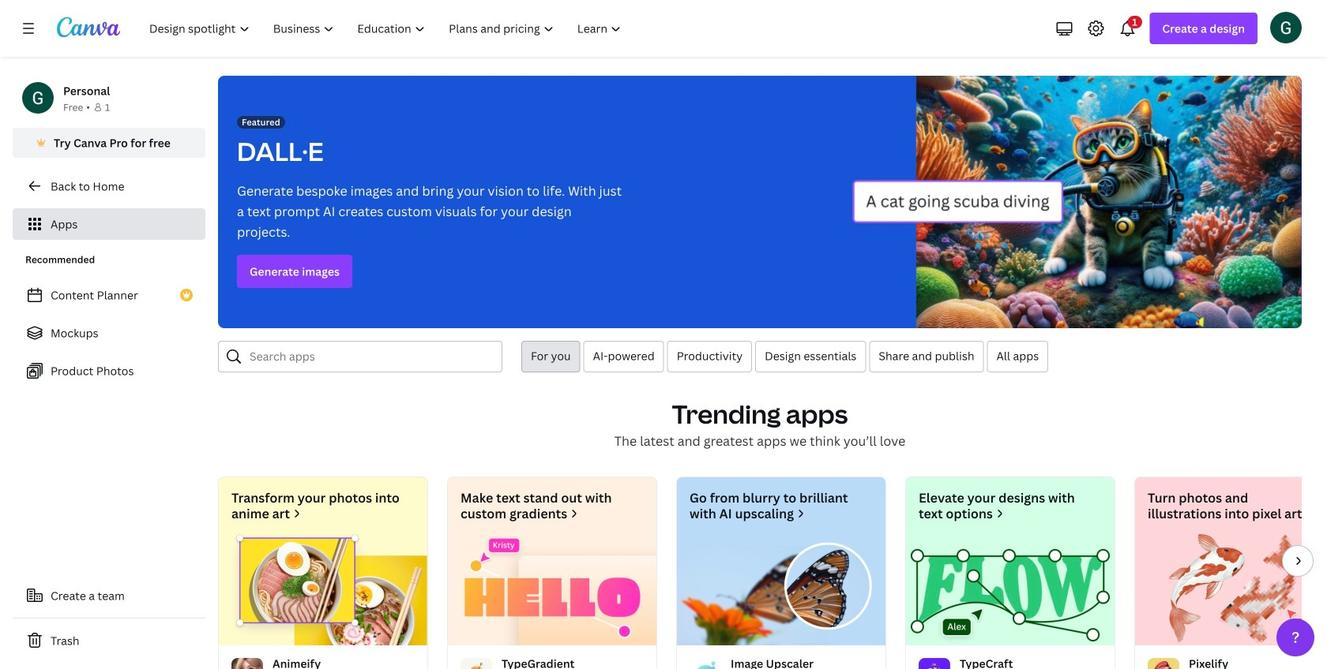 Task type: locate. For each thing, give the bounding box(es) containing it.
an image with a cursor next to a text box containing the prompt "a cat going scuba diving" to generate an image. the generated image of a cat doing scuba diving is behind the text box. image
[[852, 76, 1302, 329]]

animeify image
[[219, 535, 427, 646]]

greg robinson image
[[1270, 12, 1302, 43]]

top level navigation element
[[139, 13, 635, 44]]

list
[[13, 280, 205, 387]]



Task type: describe. For each thing, give the bounding box(es) containing it.
pixelify image
[[1135, 535, 1327, 646]]

Input field to search for apps search field
[[250, 342, 492, 372]]

typegradient image
[[448, 535, 656, 646]]

image upscaler image
[[677, 535, 886, 646]]

typecraft image
[[906, 535, 1115, 646]]



Task type: vqa. For each thing, say whether or not it's contained in the screenshot.
MENU
no



